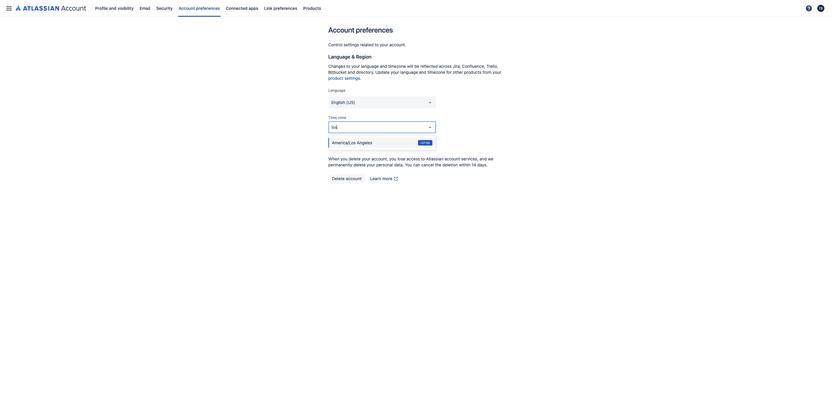 Task type: describe. For each thing, give the bounding box(es) containing it.
delete for delete your account
[[328, 143, 343, 149]]

learn
[[370, 176, 381, 181]]

security
[[156, 6, 173, 11]]

manage profile menu element
[[4, 0, 804, 17]]

&
[[352, 54, 355, 59]]

link preferences link
[[262, 3, 299, 13]]

your left "account."
[[380, 42, 388, 47]]

1 horizontal spatial timezone
[[428, 70, 445, 75]]

link preferences
[[264, 6, 297, 11]]

visibility
[[117, 6, 134, 11]]

from
[[483, 70, 492, 75]]

1 horizontal spatial account
[[328, 26, 355, 34]]

delete account button
[[328, 174, 365, 184]]

profile and visibility
[[95, 6, 134, 11]]

product
[[328, 76, 344, 81]]

angeles
[[357, 140, 372, 145]]

trello,
[[487, 64, 498, 69]]

open image
[[426, 124, 434, 131]]

1 vertical spatial delete
[[354, 162, 366, 167]]

can
[[413, 162, 420, 167]]

email
[[140, 6, 150, 11]]

bitbucket
[[328, 70, 347, 75]]

account inside manage profile menu element
[[179, 6, 195, 11]]

america/los angeles
[[332, 140, 372, 145]]

account inside the delete account button
[[346, 176, 362, 181]]

account.
[[389, 42, 406, 47]]

2 you from the left
[[389, 156, 396, 161]]

switch to... image
[[5, 5, 13, 12]]

changes to your language and timezone will be reflected across jira, confluence, trello, bitbucket and directory. update your language and timezone for other products from your product settings.
[[328, 64, 501, 81]]

open image
[[426, 99, 434, 106]]

deletion
[[443, 162, 458, 167]]

delete account
[[332, 176, 362, 181]]

account inside when you delete your account, you lose access to atlassian account services, and we permanently delete your personal data. you can cancel the deletion within 14 days.
[[445, 156, 460, 161]]

atlassian
[[426, 156, 444, 161]]

time zone
[[328, 115, 346, 120]]

more
[[382, 176, 393, 181]]

jira,
[[453, 64, 461, 69]]

profile and visibility link
[[93, 3, 135, 13]]

changes
[[328, 64, 345, 69]]

days.
[[477, 162, 488, 167]]

your down account,
[[367, 162, 375, 167]]

control settings related to your account.
[[328, 42, 406, 47]]

delete your account
[[328, 143, 373, 149]]

preferences for link preferences link
[[274, 6, 297, 11]]

your down trello,
[[493, 70, 501, 75]]

learn more
[[370, 176, 393, 181]]

email link
[[138, 3, 152, 13]]

services,
[[461, 156, 479, 161]]

0 vertical spatial account
[[355, 143, 373, 149]]

and inside when you delete your account, you lose access to atlassian account services, and we permanently delete your personal data. you can cancel the deletion within 14 days.
[[480, 156, 487, 161]]

the
[[435, 162, 441, 167]]

zone
[[338, 115, 346, 120]]

english (us)
[[331, 100, 355, 105]]



Task type: vqa. For each thing, say whether or not it's contained in the screenshot.
&
yes



Task type: locate. For each thing, give the bounding box(es) containing it.
0 vertical spatial language
[[361, 64, 379, 69]]

account
[[355, 143, 373, 149], [445, 156, 460, 161], [346, 176, 362, 181]]

0 vertical spatial delete
[[349, 156, 361, 161]]

when
[[328, 156, 340, 161]]

0 vertical spatial account
[[179, 6, 195, 11]]

timezone left will
[[388, 64, 406, 69]]

1 vertical spatial language
[[328, 88, 346, 93]]

learn more image
[[394, 176, 398, 181]]

learn more link
[[367, 174, 402, 184]]

account preferences
[[179, 6, 220, 11], [328, 26, 393, 34]]

account preferences inside manage profile menu element
[[179, 6, 220, 11]]

preferences right link
[[274, 6, 297, 11]]

preferences
[[196, 6, 220, 11], [274, 6, 297, 11], [356, 26, 393, 34]]

0 vertical spatial account preferences
[[179, 6, 220, 11]]

cancel
[[421, 162, 434, 167]]

preferences up control settings related to your account.
[[356, 26, 393, 34]]

products link
[[302, 3, 323, 13]]

your
[[380, 42, 388, 47], [352, 64, 360, 69], [391, 70, 399, 75], [493, 70, 501, 75], [344, 143, 354, 149], [362, 156, 370, 161], [367, 162, 375, 167]]

and up days.
[[480, 156, 487, 161]]

you up permanently
[[341, 156, 348, 161]]

connected apps link
[[224, 3, 260, 13]]

language for language
[[328, 88, 346, 93]]

0 horizontal spatial to
[[347, 64, 350, 69]]

account
[[179, 6, 195, 11], [328, 26, 355, 34]]

account up control
[[328, 26, 355, 34]]

link
[[264, 6, 272, 11]]

account preferences link
[[177, 3, 222, 13]]

1 vertical spatial to
[[347, 64, 350, 69]]

delete inside button
[[332, 176, 345, 181]]

lose
[[398, 156, 405, 161]]

delete up when at the top left
[[328, 143, 343, 149]]

update
[[376, 70, 390, 75]]

your down &
[[352, 64, 360, 69]]

account,
[[372, 156, 388, 161]]

0 horizontal spatial preferences
[[196, 6, 220, 11]]

you
[[341, 156, 348, 161], [389, 156, 396, 161]]

to inside changes to your language and timezone will be reflected across jira, confluence, trello, bitbucket and directory. update your language and timezone for other products from your product settings.
[[347, 64, 350, 69]]

your right update
[[391, 70, 399, 75]]

None text field
[[331, 100, 332, 106]]

banner
[[0, 0, 831, 17]]

and
[[109, 6, 116, 11], [380, 64, 387, 69], [348, 70, 355, 75], [419, 70, 426, 75], [480, 156, 487, 161]]

be
[[415, 64, 419, 69]]

1 horizontal spatial to
[[375, 42, 379, 47]]

confluence,
[[462, 64, 485, 69]]

0 horizontal spatial account preferences
[[179, 6, 220, 11]]

1 vertical spatial delete
[[332, 176, 345, 181]]

0 vertical spatial timezone
[[388, 64, 406, 69]]

2 vertical spatial to
[[421, 156, 425, 161]]

0 vertical spatial language
[[328, 54, 350, 59]]

product settings. link
[[328, 76, 361, 81]]

products
[[464, 70, 482, 75]]

account up deletion
[[445, 156, 460, 161]]

to down language & region
[[347, 64, 350, 69]]

products
[[303, 6, 321, 11]]

None text field
[[331, 124, 338, 130]]

help image
[[806, 5, 813, 12]]

data.
[[394, 162, 404, 167]]

2 language from the top
[[328, 88, 346, 93]]

0 horizontal spatial language
[[361, 64, 379, 69]]

control
[[328, 42, 343, 47]]

preferences for account preferences link
[[196, 6, 220, 11]]

language up english on the top of the page
[[328, 88, 346, 93]]

1 horizontal spatial you
[[389, 156, 396, 161]]

14
[[472, 162, 476, 167]]

for
[[446, 70, 452, 75]]

language for language & region
[[328, 54, 350, 59]]

delete up "delete account"
[[354, 162, 366, 167]]

timezone down reflected
[[428, 70, 445, 75]]

security link
[[154, 3, 175, 13]]

and right profile
[[109, 6, 116, 11]]

within
[[459, 162, 471, 167]]

0 vertical spatial delete
[[328, 143, 343, 149]]

account up account,
[[355, 143, 373, 149]]

1 vertical spatial account preferences
[[328, 26, 393, 34]]

delete for delete account
[[332, 176, 345, 181]]

-
[[420, 141, 422, 145]]

time
[[328, 115, 337, 120]]

delete
[[349, 156, 361, 161], [354, 162, 366, 167]]

and up update
[[380, 64, 387, 69]]

1 vertical spatial timezone
[[428, 70, 445, 75]]

1 vertical spatial account
[[328, 26, 355, 34]]

delete down permanently
[[332, 176, 345, 181]]

access
[[407, 156, 420, 161]]

language up changes
[[328, 54, 350, 59]]

america/los
[[332, 140, 356, 145]]

banner containing profile and visibility
[[0, 0, 831, 17]]

to inside when you delete your account, you lose access to atlassian account services, and we permanently delete your personal data. you can cancel the deletion within 14 days.
[[421, 156, 425, 161]]

language up directory.
[[361, 64, 379, 69]]

we
[[488, 156, 493, 161]]

1 vertical spatial language
[[400, 70, 418, 75]]

across
[[439, 64, 452, 69]]

you
[[405, 162, 412, 167]]

to up cancel
[[421, 156, 425, 161]]

1 language from the top
[[328, 54, 350, 59]]

1 horizontal spatial language
[[400, 70, 418, 75]]

delete down delete your account
[[349, 156, 361, 161]]

personal
[[376, 162, 393, 167]]

connected apps
[[226, 6, 258, 11]]

and inside profile and visibility link
[[109, 6, 116, 11]]

(us)
[[346, 100, 355, 105]]

1 horizontal spatial account preferences
[[328, 26, 393, 34]]

related
[[360, 42, 374, 47]]

1 horizontal spatial preferences
[[274, 6, 297, 11]]

other
[[453, 70, 463, 75]]

0 vertical spatial to
[[375, 42, 379, 47]]

reflected
[[421, 64, 438, 69]]

profile
[[95, 6, 108, 11]]

1 vertical spatial account
[[445, 156, 460, 161]]

language down will
[[400, 70, 418, 75]]

2 horizontal spatial to
[[421, 156, 425, 161]]

settings
[[344, 42, 359, 47]]

2 vertical spatial account
[[346, 176, 362, 181]]

-07:00
[[420, 141, 430, 145]]

permanently
[[328, 162, 353, 167]]

and down 'be'
[[419, 70, 426, 75]]

your left angeles
[[344, 143, 354, 149]]

settings.
[[345, 76, 361, 81]]

will
[[407, 64, 413, 69]]

and up settings.
[[348, 70, 355, 75]]

07:00
[[422, 141, 430, 145]]

english
[[331, 100, 345, 105]]

account right security at the top
[[179, 6, 195, 11]]

language & region
[[328, 54, 372, 59]]

to right related
[[375, 42, 379, 47]]

account image
[[818, 5, 825, 12]]

directory.
[[356, 70, 374, 75]]

1 you from the left
[[341, 156, 348, 161]]

language
[[361, 64, 379, 69], [400, 70, 418, 75]]

when you delete your account, you lose access to atlassian account services, and we permanently delete your personal data. you can cancel the deletion within 14 days.
[[328, 156, 493, 167]]

0 horizontal spatial account
[[179, 6, 195, 11]]

0 horizontal spatial timezone
[[388, 64, 406, 69]]

apps
[[249, 6, 258, 11]]

delete
[[328, 143, 343, 149], [332, 176, 345, 181]]

timezone
[[388, 64, 406, 69], [428, 70, 445, 75]]

preferences left connected
[[196, 6, 220, 11]]

your left account,
[[362, 156, 370, 161]]

language
[[328, 54, 350, 59], [328, 88, 346, 93]]

2 horizontal spatial preferences
[[356, 26, 393, 34]]

you up data.
[[389, 156, 396, 161]]

0 horizontal spatial you
[[341, 156, 348, 161]]

region
[[356, 54, 372, 59]]

account down permanently
[[346, 176, 362, 181]]

connected
[[226, 6, 248, 11]]

to
[[375, 42, 379, 47], [347, 64, 350, 69], [421, 156, 425, 161]]



